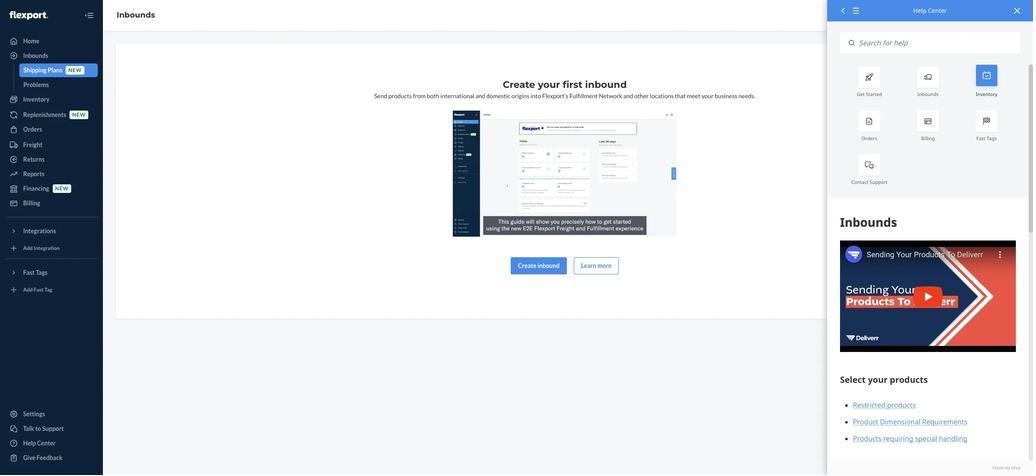 Task type: vqa. For each thing, say whether or not it's contained in the screenshot.
'Identifiers & Barcodes'
no



Task type: locate. For each thing, give the bounding box(es) containing it.
center up search search box
[[928, 6, 947, 15]]

from
[[413, 92, 426, 100]]

1 vertical spatial support
[[42, 425, 64, 432]]

create
[[503, 79, 535, 91], [518, 262, 536, 269]]

inbounds link
[[117, 10, 155, 20], [5, 49, 98, 63]]

started
[[866, 91, 882, 98]]

billing
[[921, 135, 935, 141], [23, 199, 40, 207]]

create inbound button
[[511, 257, 567, 274]]

plans
[[48, 66, 62, 74]]

add fast tag link
[[5, 283, 98, 297]]

1 vertical spatial your
[[702, 92, 714, 100]]

0 vertical spatial billing
[[921, 135, 935, 141]]

0 horizontal spatial and
[[476, 92, 485, 100]]

1 vertical spatial fast tags
[[23, 269, 48, 276]]

and
[[476, 92, 485, 100], [624, 92, 633, 100]]

video element
[[453, 111, 677, 237]]

2 vertical spatial inbounds
[[918, 91, 939, 98]]

0 vertical spatial your
[[538, 79, 560, 91]]

1 vertical spatial fast
[[23, 269, 35, 276]]

1 vertical spatial new
[[72, 112, 86, 118]]

your
[[538, 79, 560, 91], [702, 92, 714, 100]]

2 horizontal spatial inbounds
[[918, 91, 939, 98]]

new down reports "link"
[[55, 185, 69, 192]]

1 vertical spatial center
[[37, 440, 56, 447]]

0 vertical spatial fast tags
[[977, 135, 997, 141]]

1 vertical spatial tags
[[36, 269, 48, 276]]

help up give at left
[[23, 440, 36, 447]]

1 horizontal spatial your
[[702, 92, 714, 100]]

financing
[[23, 185, 49, 192]]

help center inside "link"
[[23, 440, 56, 447]]

support
[[870, 179, 888, 185], [42, 425, 64, 432]]

new for shipping plans
[[68, 67, 82, 74]]

business
[[715, 92, 737, 100]]

tags
[[987, 135, 997, 141], [36, 269, 48, 276]]

by
[[1006, 465, 1010, 471]]

reports link
[[5, 167, 98, 181]]

1 vertical spatial inbounds
[[23, 52, 48, 59]]

center
[[928, 6, 947, 15], [37, 440, 56, 447]]

1 add from the top
[[23, 245, 33, 252]]

1 horizontal spatial tags
[[987, 135, 997, 141]]

your right meet
[[702, 92, 714, 100]]

and left domestic
[[476, 92, 485, 100]]

replenishments
[[23, 111, 66, 118]]

give feedback
[[23, 454, 62, 462]]

help center up search search box
[[914, 6, 947, 15]]

billing link
[[5, 196, 98, 210]]

feedback
[[37, 454, 62, 462]]

0 vertical spatial inbound
[[585, 79, 627, 91]]

settings
[[23, 410, 45, 418]]

get started
[[857, 91, 882, 98]]

inventory link
[[5, 93, 98, 106]]

add left integration in the bottom of the page
[[23, 245, 33, 252]]

talk
[[23, 425, 34, 432]]

inventory
[[976, 91, 997, 98], [23, 96, 49, 103]]

new up orders link
[[72, 112, 86, 118]]

0 horizontal spatial orders
[[23, 126, 42, 133]]

2 vertical spatial new
[[55, 185, 69, 192]]

new
[[68, 67, 82, 74], [72, 112, 86, 118], [55, 185, 69, 192]]

settings link
[[5, 407, 98, 421]]

help center down to
[[23, 440, 56, 447]]

0 horizontal spatial inbound
[[538, 262, 560, 269]]

first
[[563, 79, 583, 91]]

send
[[374, 92, 387, 100]]

learn more button
[[574, 257, 619, 274]]

integration
[[34, 245, 60, 252]]

1 vertical spatial inbound
[[538, 262, 560, 269]]

1 horizontal spatial help center
[[914, 6, 947, 15]]

0 horizontal spatial tags
[[36, 269, 48, 276]]

add
[[23, 245, 33, 252], [23, 287, 33, 293]]

your up flexport's
[[538, 79, 560, 91]]

0 horizontal spatial support
[[42, 425, 64, 432]]

0 vertical spatial inbounds link
[[117, 10, 155, 20]]

fast inside fast tags dropdown button
[[23, 269, 35, 276]]

0 horizontal spatial your
[[538, 79, 560, 91]]

add for add fast tag
[[23, 287, 33, 293]]

reports
[[23, 170, 45, 178]]

0 horizontal spatial fast tags
[[23, 269, 48, 276]]

1 vertical spatial help
[[23, 440, 36, 447]]

0 vertical spatial support
[[870, 179, 888, 185]]

inbound left learn
[[538, 262, 560, 269]]

get
[[857, 91, 865, 98]]

flexport logo image
[[9, 11, 48, 20]]

needs.
[[739, 92, 755, 100]]

home link
[[5, 34, 98, 48]]

create your first inbound send products from both international and domestic origins into flexport's fulfillment network and other locations that meet your business needs.
[[374, 79, 755, 100]]

elevio
[[993, 465, 1004, 471]]

0 vertical spatial create
[[503, 79, 535, 91]]

fulfillment
[[570, 92, 598, 100]]

1 horizontal spatial inbounds
[[117, 10, 155, 20]]

1 horizontal spatial and
[[624, 92, 633, 100]]

add inside 'link'
[[23, 287, 33, 293]]

1 vertical spatial orders
[[862, 135, 877, 141]]

help center
[[914, 6, 947, 15], [23, 440, 56, 447]]

create inside create your first inbound send products from both international and domestic origins into flexport's fulfillment network and other locations that meet your business needs.
[[503, 79, 535, 91]]

0 vertical spatial orders
[[23, 126, 42, 133]]

create inside button
[[518, 262, 536, 269]]

1 horizontal spatial inbounds link
[[117, 10, 155, 20]]

help up search search box
[[914, 6, 927, 15]]

center down the talk to support
[[37, 440, 56, 447]]

1 horizontal spatial help
[[914, 6, 927, 15]]

1 horizontal spatial billing
[[921, 135, 935, 141]]

1 vertical spatial help center
[[23, 440, 56, 447]]

home
[[23, 37, 39, 45]]

1 vertical spatial add
[[23, 287, 33, 293]]

0 vertical spatial add
[[23, 245, 33, 252]]

1 vertical spatial create
[[518, 262, 536, 269]]

help
[[914, 6, 927, 15], [23, 440, 36, 447]]

create for inbound
[[518, 262, 536, 269]]

0 vertical spatial center
[[928, 6, 947, 15]]

create inbound
[[518, 262, 560, 269]]

0 horizontal spatial billing
[[23, 199, 40, 207]]

2 add from the top
[[23, 287, 33, 293]]

and left other
[[624, 92, 633, 100]]

shipping plans
[[23, 66, 62, 74]]

inbound inside create your first inbound send products from both international and domestic origins into flexport's fulfillment network and other locations that meet your business needs.
[[585, 79, 627, 91]]

help center link
[[5, 437, 98, 450]]

fast
[[977, 135, 986, 141], [23, 269, 35, 276], [34, 287, 44, 293]]

0 vertical spatial new
[[68, 67, 82, 74]]

inbound
[[585, 79, 627, 91], [538, 262, 560, 269]]

support right contact
[[870, 179, 888, 185]]

Search search field
[[855, 32, 1020, 54]]

0 horizontal spatial help
[[23, 440, 36, 447]]

1 horizontal spatial inbound
[[585, 79, 627, 91]]

1 vertical spatial inbounds link
[[5, 49, 98, 63]]

add left "tag"
[[23, 287, 33, 293]]

0 horizontal spatial center
[[37, 440, 56, 447]]

tags inside dropdown button
[[36, 269, 48, 276]]

both
[[427, 92, 439, 100]]

shipping
[[23, 66, 47, 74]]

2 vertical spatial fast
[[34, 287, 44, 293]]

support down settings link
[[42, 425, 64, 432]]

into
[[531, 92, 541, 100]]

new right plans
[[68, 67, 82, 74]]

inbounds
[[117, 10, 155, 20], [23, 52, 48, 59], [918, 91, 939, 98]]

inbound up the "network"
[[585, 79, 627, 91]]

tag
[[44, 287, 52, 293]]

0 vertical spatial fast
[[977, 135, 986, 141]]

products
[[388, 92, 412, 100]]

integrations
[[23, 227, 56, 235]]

fast tags
[[977, 135, 997, 141], [23, 269, 48, 276]]

orders
[[23, 126, 42, 133], [862, 135, 877, 141]]

0 vertical spatial help
[[914, 6, 927, 15]]

0 horizontal spatial help center
[[23, 440, 56, 447]]



Task type: describe. For each thing, give the bounding box(es) containing it.
dixa
[[1011, 465, 1020, 471]]

support inside talk to support button
[[42, 425, 64, 432]]

close navigation image
[[84, 10, 94, 21]]

freight link
[[5, 138, 98, 152]]

0 vertical spatial tags
[[987, 135, 997, 141]]

1 horizontal spatial orders
[[862, 135, 877, 141]]

problems
[[23, 81, 49, 88]]

freight
[[23, 141, 42, 148]]

0 horizontal spatial inventory
[[23, 96, 49, 103]]

returns link
[[5, 153, 98, 166]]

give
[[23, 454, 35, 462]]

fast inside add fast tag 'link'
[[34, 287, 44, 293]]

more
[[598, 262, 612, 269]]

0 vertical spatial inbounds
[[117, 10, 155, 20]]

0 horizontal spatial inbounds link
[[5, 49, 98, 63]]

fast tags inside dropdown button
[[23, 269, 48, 276]]

returns
[[23, 156, 45, 163]]

contact support
[[851, 179, 888, 185]]

other
[[634, 92, 649, 100]]

new for financing
[[55, 185, 69, 192]]

domestic
[[487, 92, 510, 100]]

locations
[[650, 92, 674, 100]]

talk to support
[[23, 425, 64, 432]]

0 horizontal spatial inbounds
[[23, 52, 48, 59]]

create for your
[[503, 79, 535, 91]]

problems link
[[19, 78, 98, 92]]

1 horizontal spatial center
[[928, 6, 947, 15]]

add for add integration
[[23, 245, 33, 252]]

new for replenishments
[[72, 112, 86, 118]]

network
[[599, 92, 622, 100]]

add integration link
[[5, 241, 98, 255]]

integrations button
[[5, 224, 98, 238]]

1 horizontal spatial fast tags
[[977, 135, 997, 141]]

center inside help center "link"
[[37, 440, 56, 447]]

flexport's
[[542, 92, 568, 100]]

help inside "link"
[[23, 440, 36, 447]]

1 horizontal spatial support
[[870, 179, 888, 185]]

1 vertical spatial billing
[[23, 199, 40, 207]]

talk to support button
[[5, 422, 98, 436]]

1 and from the left
[[476, 92, 485, 100]]

fast tags button
[[5, 266, 98, 280]]

1 horizontal spatial inventory
[[976, 91, 997, 98]]

add integration
[[23, 245, 60, 252]]

orders link
[[5, 123, 98, 136]]

add fast tag
[[23, 287, 52, 293]]

that
[[675, 92, 686, 100]]

meet
[[687, 92, 701, 100]]

2 and from the left
[[624, 92, 633, 100]]

elevio by dixa link
[[840, 465, 1020, 471]]

to
[[35, 425, 41, 432]]

inbound inside button
[[538, 262, 560, 269]]

contact
[[851, 179, 869, 185]]

give feedback button
[[5, 451, 98, 465]]

learn more
[[581, 262, 612, 269]]

learn
[[581, 262, 596, 269]]

0 vertical spatial help center
[[914, 6, 947, 15]]

elevio by dixa
[[993, 465, 1020, 471]]

origins
[[512, 92, 529, 100]]

international
[[440, 92, 474, 100]]



